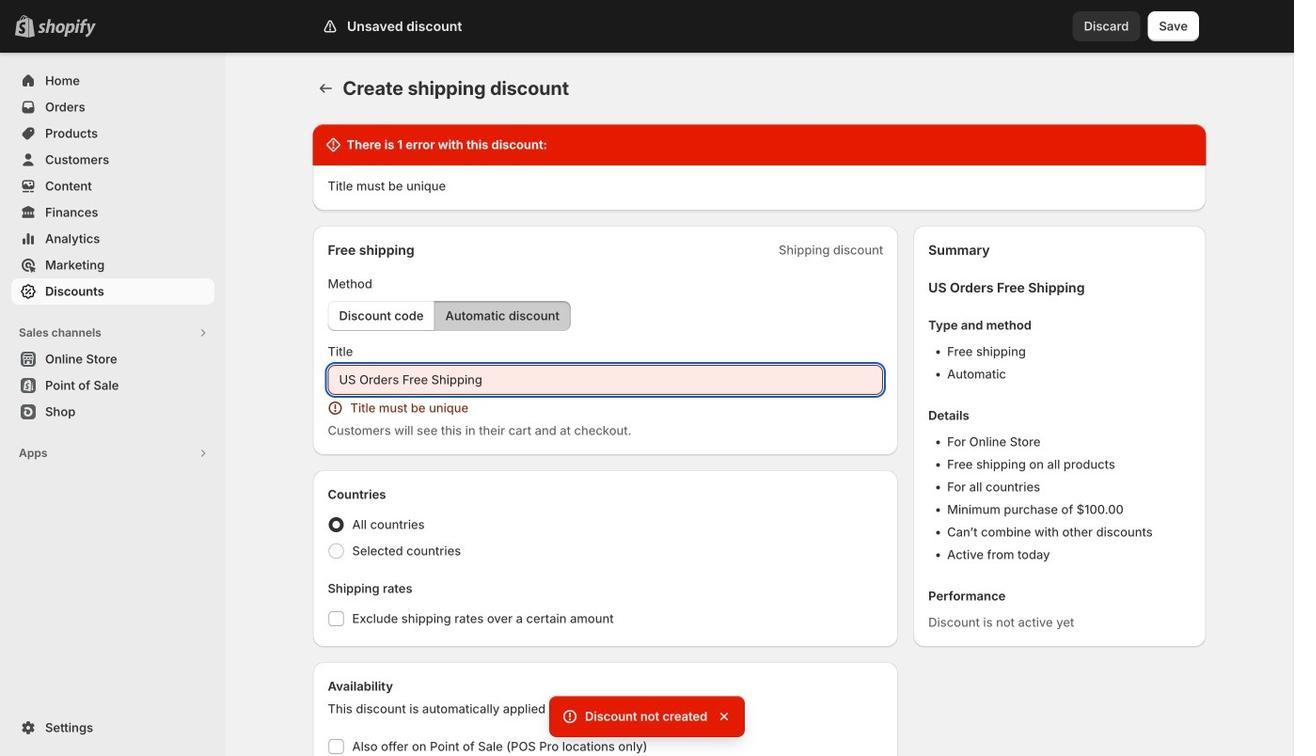 Task type: vqa. For each thing, say whether or not it's contained in the screenshot.
TEXT BOX
yes



Task type: locate. For each thing, give the bounding box(es) containing it.
shopify image
[[38, 19, 96, 37]]

None text field
[[328, 365, 884, 395]]



